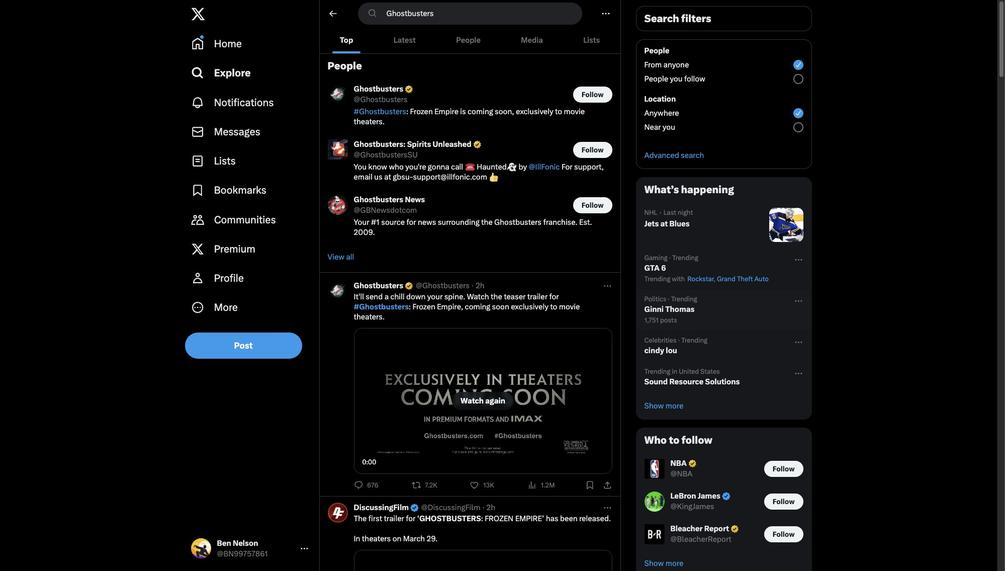 Task type: describe. For each thing, give the bounding box(es) containing it.
a
[[385, 292, 389, 301]]

people down from at right top
[[645, 74, 669, 84]]

lebron
[[671, 492, 697, 501]]

@nba link
[[671, 469, 693, 479]]

who to follow section
[[637, 428, 812, 571]]

@kingjames
[[671, 502, 715, 511]]

auto
[[755, 275, 769, 283]]

people link
[[436, 27, 501, 53]]

trending in united states sound resource solutions
[[645, 368, 740, 386]]

@ghostbusters for @ghostbusters · 2h
[[416, 281, 470, 290]]

bleacher report link
[[671, 524, 740, 534]]

explore link
[[185, 58, 315, 88]]

movie inside : frozen empire, coming soon exclusively to movie theaters.
[[559, 302, 580, 311]]

solutions
[[706, 377, 740, 386]]

@nba
[[671, 469, 693, 478]]

the
[[354, 514, 367, 523]]

watch again button
[[452, 392, 514, 410]]

premium link
[[185, 234, 315, 264]]

2h link for @discussingfilm · 2h
[[487, 503, 496, 513]]

bookmarks
[[214, 184, 267, 196]]

@bleacherreport link
[[671, 534, 732, 544]]

blues
[[670, 219, 690, 228]]

2 #ghostbusters link from the top
[[354, 302, 409, 311]]

👻 image
[[508, 163, 517, 172]]

tab list containing top
[[320, 27, 621, 53]]

@illfonic
[[529, 163, 560, 172]]

post
[[234, 340, 253, 350]]

1.2m
[[541, 481, 555, 489]]

ghostbusters
[[420, 514, 481, 523]]

people option group
[[645, 40, 808, 86]]

follow for @kingjames
[[773, 497, 795, 505]]

you for near
[[663, 123, 676, 132]]

ghostbusters news @gbnewsdotcom
[[354, 195, 425, 215]]

· for @discussingfilm
[[483, 503, 485, 512]]

the inside it'll send a chill down your spine. watch the teaser trailer for #ghostbusters
[[491, 292, 502, 301]]

location
[[645, 95, 676, 104]]

for inside it'll send a chill down your spine. watch the teaser trailer for #ghostbusters
[[550, 292, 559, 301]]

communities link
[[185, 205, 315, 234]]

primary navigation
[[185, 29, 315, 322]]

location option group
[[645, 88, 808, 134]]

rockstar
[[688, 275, 714, 283]]

united
[[679, 368, 699, 375]]

follow button for @kingjames
[[765, 493, 804, 509]]

to inside section
[[669, 434, 680, 446]]

watch again
[[461, 396, 506, 405]]

soon,
[[495, 107, 514, 116]]

follow for @ghostbusterssu
[[582, 146, 604, 154]]

trending for 6
[[673, 254, 699, 262]]

undefined unread items image
[[200, 35, 204, 39]]

by @illfonic
[[517, 163, 560, 172]]

states
[[701, 368, 720, 375]]

@discussingfilm link
[[421, 503, 481, 513]]

people you follow
[[645, 74, 706, 84]]

nhl
[[645, 209, 658, 216]]

: frozen empire' has been released. in theaters on march 29.
[[354, 514, 611, 543]]

resource
[[670, 377, 704, 386]]

exclusively inside : frozen empire is coming soon, exclusively to movie theaters.
[[516, 107, 554, 116]]

again
[[486, 396, 506, 405]]

@bn99757861
[[217, 549, 268, 558]]

who to follow
[[645, 434, 713, 446]]

at inside for support, email us at gbsu-support@illfonic.com
[[384, 173, 391, 182]]

verified account image for @nba
[[688, 459, 698, 468]]

follow button for @ghostbusters
[[573, 86, 613, 102]]

politics · trending ginni thomas 1,751 posts
[[645, 295, 698, 324]]

· for celebrities
[[678, 337, 680, 344]]

👍 image
[[490, 173, 499, 182]]

2 show more link from the top
[[637, 550, 812, 571]]

· for gaming
[[669, 254, 671, 262]]

trending for lou
[[682, 337, 708, 344]]

frozen for empire,
[[413, 302, 436, 311]]

you're
[[406, 163, 426, 172]]

1 #ghostbusters link from the top
[[354, 107, 406, 116]]

6
[[662, 264, 666, 273]]

verified account image for @ghostbusterssu
[[473, 140, 482, 149]]

home
[[214, 38, 242, 50]]

follow for who to follow
[[682, 434, 713, 446]]

the first trailer for ' ghostbusters
[[354, 514, 481, 523]]

2 ghostbusters link from the top
[[354, 281, 414, 291]]

sound
[[645, 377, 668, 386]]

frozen
[[485, 514, 514, 523]]

Search query text field
[[381, 3, 582, 24]]

report
[[705, 524, 730, 533]]

by
[[519, 163, 527, 172]]

teaser
[[504, 292, 526, 301]]

franchise.
[[544, 218, 578, 227]]

for
[[562, 163, 573, 172]]

movie inside : frozen empire is coming soon, exclusively to movie theaters.
[[564, 107, 585, 116]]

follow for @ghostbusters
[[582, 90, 604, 98]]

1,751
[[645, 316, 659, 324]]

follow button for @gbnewsdotcom
[[573, 197, 613, 213]]

nhl · last night jets at blues
[[645, 208, 693, 228]]

2h for @discussingfilm · 2h
[[487, 503, 496, 512]]

post link
[[185, 332, 302, 358]]

@gbnewsdotcom
[[354, 206, 417, 215]]

has
[[546, 514, 559, 523]]

from
[[645, 60, 662, 69]]

it'll send a chill down your spine. watch the teaser trailer for #ghostbusters
[[354, 292, 561, 311]]

search
[[681, 151, 704, 160]]

trending inside 'trending in united states sound resource solutions'
[[645, 368, 671, 375]]

1 show more link from the top
[[637, 393, 812, 419]]

james
[[698, 492, 721, 501]]

watch inside it'll send a chill down your spine. watch the teaser trailer for #ghostbusters
[[467, 292, 489, 301]]

view
[[328, 253, 345, 262]]

for for surrounding
[[407, 218, 416, 227]]

7.2k button
[[412, 480, 442, 490]]

what's
[[645, 184, 679, 196]]

lists link for 'messages' link
[[185, 146, 315, 176]]

discussingfilm
[[354, 503, 409, 512]]

ben
[[217, 539, 231, 548]]

empire'
[[516, 514, 544, 523]]

chill
[[391, 292, 405, 301]]

messages link
[[185, 117, 315, 146]]

latest link
[[374, 27, 436, 53]]

coming inside : frozen empire is coming soon, exclusively to movie theaters.
[[468, 107, 493, 116]]

messages
[[214, 126, 260, 138]]

news
[[405, 195, 425, 204]]

gaming
[[645, 254, 668, 262]]

posts
[[661, 316, 677, 324]]

people up from at right top
[[645, 46, 670, 55]]



Task type: vqa. For each thing, say whether or not it's contained in the screenshot.
"Footer" navigation
no



Task type: locate. For each thing, give the bounding box(es) containing it.
2h for @ghostbusters · 2h
[[476, 281, 485, 290]]

the inside your #1 source for news surrounding the ghostbusters franchise. est. 2009.
[[481, 218, 493, 227]]

1 vertical spatial #ghostbusters link
[[354, 302, 409, 311]]

lists
[[584, 35, 600, 45], [214, 155, 236, 167]]

haunted
[[475, 163, 507, 172]]

1 vertical spatial the
[[491, 292, 502, 301]]

watch up : frozen empire, coming soon exclusively to movie theaters.
[[467, 292, 489, 301]]

follow for @gbnewsdotcom
[[582, 201, 604, 209]]

theaters. down send at the bottom
[[354, 312, 385, 321]]

2h link up frozen
[[487, 503, 496, 513]]

1 horizontal spatial 2h
[[487, 503, 496, 512]]

2 theaters. from the top
[[354, 312, 385, 321]]

@ghostbusterssu
[[354, 150, 418, 160]]

0 vertical spatial theaters.
[[354, 117, 385, 126]]

1 vertical spatial frozen
[[413, 302, 436, 311]]

the
[[481, 218, 493, 227], [491, 292, 502, 301]]

verified account image down latest
[[405, 85, 414, 94]]

: frozen empire is coming soon, exclusively to movie theaters.
[[354, 107, 585, 126]]

lists inside home timeline element
[[584, 35, 600, 45]]

to inside : frozen empire, coming soon exclusively to movie theaters.
[[550, 302, 558, 311]]

follow button for @bleacherreport
[[765, 526, 804, 542]]

1 vertical spatial at
[[661, 219, 668, 228]]

trailer right teaser
[[528, 292, 548, 301]]

show more link down the solutions
[[637, 393, 812, 419]]

0 vertical spatial #ghostbusters
[[354, 107, 406, 116]]

watch
[[467, 292, 489, 301], [461, 396, 484, 405]]

: inside : frozen empire, coming soon exclusively to movie theaters.
[[409, 302, 411, 311]]

theaters
[[362, 534, 391, 543]]

trending inside politics · trending ginni thomas 1,751 posts
[[671, 295, 698, 303]]

· for politics
[[668, 295, 670, 303]]

on
[[393, 534, 402, 543]]

1 vertical spatial theaters.
[[354, 312, 385, 321]]

: left frozen
[[481, 514, 483, 523]]

est.
[[580, 218, 592, 227]]

show inside who to follow section
[[645, 559, 664, 568]]

spirits
[[407, 140, 431, 149]]

people
[[456, 35, 481, 45], [645, 46, 670, 55], [328, 60, 362, 72], [645, 74, 669, 84]]

show for second show more link from the bottom
[[645, 401, 664, 411]]

2 vertical spatial for
[[406, 514, 416, 523]]

verified account image right nba
[[688, 459, 698, 468]]

email
[[354, 173, 373, 182]]

at inside nhl · last night jets at blues
[[661, 219, 668, 228]]

2 vertical spatial :
[[481, 514, 483, 523]]

0 vertical spatial trailer
[[528, 292, 548, 301]]

2 horizontal spatial :
[[481, 514, 483, 523]]

1 vertical spatial show more link
[[637, 550, 812, 571]]

2 show more from the top
[[645, 559, 684, 568]]

theaters. inside : frozen empire is coming soon, exclusively to movie theaters.
[[354, 117, 385, 126]]

· inside gaming · trending gta 6 trending with rockstar , grand theft auto
[[669, 254, 671, 262]]

0 vertical spatial you
[[670, 74, 683, 84]]

@discussingfilm
[[421, 503, 481, 512]]

ghostbusters link
[[354, 84, 414, 95], [354, 281, 414, 291]]

0 horizontal spatial lists
[[214, 155, 236, 167]]

2 vertical spatial to
[[669, 434, 680, 446]]

0 horizontal spatial 2h
[[476, 281, 485, 290]]

advanced search
[[645, 151, 704, 160]]

at right us
[[384, 173, 391, 182]]

0 vertical spatial exclusively
[[516, 107, 554, 116]]

0 horizontal spatial 2h link
[[476, 281, 485, 291]]

1 vertical spatial follow
[[682, 434, 713, 446]]

0 horizontal spatial @ghostbusters link
[[354, 95, 408, 105]]

Search search field
[[358, 2, 582, 24]]

advanced search link
[[637, 142, 812, 169]]

0 vertical spatial movie
[[564, 107, 585, 116]]

ben nelson @bn99757861
[[217, 539, 268, 558]]

1 vertical spatial movie
[[559, 302, 580, 311]]

trailer down discussingfilm link
[[384, 514, 404, 523]]

your
[[354, 218, 370, 227]]

0 vertical spatial for
[[407, 218, 416, 227]]

the right surrounding
[[481, 218, 493, 227]]

more inside who to follow section
[[666, 559, 684, 568]]

lists link for media link
[[563, 27, 621, 53]]

7.2k
[[425, 481, 438, 489]]

call
[[451, 163, 463, 172]]

filters
[[682, 13, 712, 25]]

follow button
[[573, 86, 613, 102], [573, 142, 613, 158], [573, 197, 613, 213], [765, 461, 804, 477], [765, 493, 804, 509], [765, 526, 804, 542]]

lists link
[[563, 27, 621, 53], [185, 146, 315, 176]]

more button
[[185, 293, 315, 322]]

: for empire,
[[409, 302, 411, 311]]

verified account image right report
[[731, 524, 740, 534]]

verified account image right james
[[722, 492, 731, 501]]

0 vertical spatial :
[[406, 107, 409, 116]]

theaters. up ghostbusters:
[[354, 117, 385, 126]]

1 vertical spatial lists link
[[185, 146, 315, 176]]

soon
[[492, 302, 510, 311]]

1 vertical spatial to
[[550, 302, 558, 311]]

verified account image up ☎️ image
[[473, 140, 482, 149]]

0 vertical spatial lists link
[[563, 27, 621, 53]]

0 horizontal spatial trailer
[[384, 514, 404, 523]]

0 vertical spatial #ghostbusters link
[[354, 107, 406, 116]]

grand theft auto link
[[717, 275, 769, 283]]

coming inside : frozen empire, coming soon exclusively to movie theaters.
[[465, 302, 491, 311]]

tab list
[[320, 27, 621, 53]]

us
[[374, 173, 383, 182]]

frozen left empire
[[410, 107, 433, 116]]

show for 1st show more link from the bottom
[[645, 559, 664, 568]]

1 vertical spatial lists
[[214, 155, 236, 167]]

profile
[[214, 272, 244, 284]]

· right celebrities
[[678, 337, 680, 344]]

you
[[354, 163, 367, 172]]

1 vertical spatial :
[[409, 302, 411, 311]]

anyone
[[664, 60, 689, 69]]

1 vertical spatial ghostbusters link
[[354, 281, 414, 291]]

1 vertical spatial @ghostbusters
[[416, 281, 470, 290]]

0 horizontal spatial at
[[384, 173, 391, 182]]

for for ghostbusters
[[406, 514, 416, 523]]

1 vertical spatial watch
[[461, 396, 484, 405]]

movie
[[564, 107, 585, 116], [559, 302, 580, 311]]

coming right is
[[468, 107, 493, 116]]

home timeline element
[[320, 0, 621, 571]]

cindy
[[645, 346, 665, 355]]

0 horizontal spatial lists link
[[185, 146, 315, 176]]

@ghostbusters link up your
[[416, 281, 470, 291]]

verified account image inside nba link
[[688, 459, 698, 468]]

0 vertical spatial follow
[[685, 74, 706, 84]]

#ghostbusters up ghostbusters:
[[354, 107, 406, 116]]

2 more from the top
[[666, 559, 684, 568]]

show more for second show more link from the bottom
[[645, 401, 684, 411]]

coming left soon
[[465, 302, 491, 311]]

search
[[645, 13, 679, 25]]

: inside : frozen empire is coming soon, exclusively to movie theaters.
[[406, 107, 409, 116]]

1 show more from the top
[[645, 401, 684, 411]]

2h link for @ghostbusters · 2h
[[476, 281, 485, 291]]

@ghostbusters for @ghostbusters
[[354, 95, 408, 104]]

follow inside 'people' option group
[[685, 74, 706, 84]]

#ghostbusters
[[354, 107, 406, 116], [354, 302, 409, 311]]

source
[[381, 218, 405, 227]]

: for empire
[[406, 107, 409, 116]]

0 vertical spatial 2h
[[476, 281, 485, 290]]

: down down
[[409, 302, 411, 311]]

follow button for @ghostbusterssu
[[573, 142, 613, 158]]

0 vertical spatial lists
[[584, 35, 600, 45]]

1 vertical spatial 2h
[[487, 503, 496, 512]]

follow for @bleacherreport
[[773, 530, 795, 538]]

thomas
[[666, 305, 695, 314]]

2h
[[476, 281, 485, 290], [487, 503, 496, 512]]

you for people
[[670, 74, 683, 84]]

all
[[346, 253, 354, 262]]

in
[[672, 368, 678, 375]]

you down anywhere
[[663, 123, 676, 132]]

notifications
[[214, 96, 274, 108]]

0 vertical spatial 2h link
[[476, 281, 485, 291]]

lou
[[666, 346, 678, 355]]

: inside : frozen empire' has been released. in theaters on march 29.
[[481, 514, 483, 523]]

13k
[[483, 481, 494, 489]]

#ghostbusters inside it'll send a chill down your spine. watch the teaser trailer for #ghostbusters
[[354, 302, 409, 311]]

13k button
[[470, 480, 498, 490]]

more down the @bleacherreport link
[[666, 559, 684, 568]]

1 vertical spatial show more
[[645, 559, 684, 568]]

follow down anyone
[[685, 74, 706, 84]]

#ghostbusters link up ghostbusters:
[[354, 107, 406, 116]]

0 vertical spatial show
[[645, 401, 664, 411]]

· up : frozen empire' has been released. in theaters on march 29.
[[483, 503, 485, 512]]

gta
[[645, 264, 660, 273]]

frozen down down
[[413, 302, 436, 311]]

1 horizontal spatial trailer
[[528, 292, 548, 301]]

theft
[[737, 275, 753, 283]]

show more down bleacher
[[645, 559, 684, 568]]

verified account image for @ghostbusters
[[405, 85, 414, 94]]

verified account image up down
[[405, 281, 414, 290]]

1 theaters. from the top
[[354, 117, 385, 126]]

ghostbusters: spirits unleashed
[[354, 140, 472, 149]]

ghostbusters:
[[354, 140, 406, 149]]

1 horizontal spatial @ghostbusters link
[[416, 281, 470, 291]]

0 vertical spatial ghostbusters link
[[354, 84, 414, 95]]

happening
[[681, 184, 734, 196]]

0 horizontal spatial @ghostbusters
[[354, 95, 408, 104]]

top
[[340, 35, 353, 45]]

#ghostbusters link down a
[[354, 302, 409, 311]]

2h up frozen
[[487, 503, 496, 512]]

frozen inside : frozen empire, coming soon exclusively to movie theaters.
[[413, 302, 436, 311]]

: up ghostbusters: spirits unleashed
[[406, 107, 409, 116]]

trailer inside it'll send a chill down your spine. watch the teaser trailer for #ghostbusters
[[528, 292, 548, 301]]

trending for thomas
[[671, 295, 698, 303]]

1 vertical spatial for
[[550, 292, 559, 301]]

1 horizontal spatial lists
[[584, 35, 600, 45]]

more down the resource
[[666, 401, 684, 411]]

follow up nba link
[[682, 434, 713, 446]]

1 horizontal spatial lists link
[[563, 27, 621, 53]]

trailer
[[528, 292, 548, 301], [384, 514, 404, 523]]

2 show from the top
[[645, 559, 664, 568]]

exclusively down teaser
[[511, 302, 549, 311]]

0 vertical spatial to
[[555, 107, 563, 116]]

ginni
[[645, 305, 664, 314]]

know
[[369, 163, 387, 172]]

exclusively right soon,
[[516, 107, 554, 116]]

show more inside who to follow section
[[645, 559, 684, 568]]

1 #ghostbusters from the top
[[354, 107, 406, 116]]

at right jets
[[661, 219, 668, 228]]

1 vertical spatial 2h link
[[487, 503, 496, 513]]

you down anyone
[[670, 74, 683, 84]]

1 horizontal spatial @ghostbusters
[[416, 281, 470, 290]]

for inside your #1 source for news surrounding the ghostbusters franchise. est. 2009.
[[407, 218, 416, 227]]

trending up thomas
[[671, 295, 698, 303]]

trending up united on the bottom of the page
[[682, 337, 708, 344]]

notifications link
[[185, 88, 315, 117]]

premium
[[214, 243, 256, 255]]

ghostbusters inside your #1 source for news surrounding the ghostbusters franchise. est. 2009.
[[495, 218, 542, 227]]

nba
[[671, 459, 687, 468]]

verified account image inside ghostbusters: spirits unleashed link
[[473, 140, 482, 149]]

· left last
[[660, 208, 662, 217]]

· inside celebrities · trending cindy lou
[[678, 337, 680, 344]]

2h link up it'll send a chill down your spine. watch the teaser trailer for #ghostbusters
[[476, 281, 485, 291]]

1 more from the top
[[666, 401, 684, 411]]

1.2m link
[[528, 480, 559, 490]]

explore
[[214, 67, 251, 79]]

ghostbusters inside ghostbusters news @gbnewsdotcom
[[354, 195, 404, 204]]

@ghostbusters link up ghostbusters:
[[354, 95, 408, 105]]

communities
[[214, 214, 276, 226]]

verified account image inside lebron james link
[[722, 492, 731, 501]]

jets
[[645, 219, 659, 228]]

0 vertical spatial @ghostbusters link
[[354, 95, 408, 105]]

verified account image
[[405, 85, 414, 94], [473, 140, 482, 149], [405, 281, 414, 290], [688, 459, 698, 468], [722, 492, 731, 501], [731, 524, 740, 534]]

1 vertical spatial show
[[645, 559, 664, 568]]

1 vertical spatial exclusively
[[511, 302, 549, 311]]

nba link
[[671, 458, 698, 469]]

show more down sound
[[645, 401, 684, 411]]

1 vertical spatial #ghostbusters
[[354, 302, 409, 311]]

· inside nhl · last night jets at blues
[[660, 208, 662, 217]]

gbsu-
[[393, 173, 413, 182]]

1 horizontal spatial 2h link
[[487, 503, 496, 513]]

2 #ghostbusters from the top
[[354, 302, 409, 311]]

0 vertical spatial at
[[384, 173, 391, 182]]

theaters.
[[354, 117, 385, 126], [354, 312, 385, 321]]

1 vertical spatial coming
[[465, 302, 491, 311]]

verified account image
[[410, 503, 419, 512]]

follow button for @nba
[[765, 461, 804, 477]]

frozen
[[410, 107, 433, 116], [413, 302, 436, 311]]

1 vertical spatial you
[[663, 123, 676, 132]]

trending up the with
[[673, 254, 699, 262]]

0 vertical spatial show more link
[[637, 393, 812, 419]]

theaters. inside : frozen empire, coming soon exclusively to movie theaters.
[[354, 312, 385, 321]]

1 horizontal spatial at
[[661, 219, 668, 228]]

people down top link
[[328, 60, 362, 72]]

spine.
[[445, 292, 466, 301]]

676 replies, 7268 reposts, 13592 likes, 600 bookmarks, 1280373 views group
[[354, 480, 613, 490]]

☎️ image
[[466, 163, 475, 172]]

for right teaser
[[550, 292, 559, 301]]

gonna
[[428, 163, 450, 172]]

empire
[[435, 107, 459, 116]]

lists inside the primary navigation
[[214, 155, 236, 167]]

@ghostbusters · 2h
[[416, 281, 485, 290]]

watch inside watch again button
[[461, 396, 484, 405]]

@ghostbusters up ghostbusters:
[[354, 95, 408, 104]]

verified account image for @kingjames
[[722, 492, 731, 501]]

1 vertical spatial more
[[666, 559, 684, 568]]

trending down gta at the top right of page
[[645, 275, 671, 283]]

discussingfilm link
[[354, 503, 419, 513]]

people down search search field
[[456, 35, 481, 45]]

0 vertical spatial watch
[[467, 292, 489, 301]]

· inside politics · trending ginni thomas 1,751 posts
[[668, 295, 670, 303]]

media link
[[501, 27, 563, 53]]

@gbnewsdotcom link
[[354, 205, 417, 215]]

2h up it'll send a chill down your spine. watch the teaser trailer for #ghostbusters
[[476, 281, 485, 290]]

0 vertical spatial coming
[[468, 107, 493, 116]]

trending inside celebrities · trending cindy lou
[[682, 337, 708, 344]]

0 vertical spatial show more
[[645, 401, 684, 411]]

1 ghostbusters link from the top
[[354, 84, 414, 95]]

watch left again
[[461, 396, 484, 405]]

: for empire'
[[481, 514, 483, 523]]

view all
[[328, 253, 354, 262]]

@illfonic link
[[529, 163, 560, 172]]

0 horizontal spatial :
[[406, 107, 409, 116]]

· right the gaming
[[669, 254, 671, 262]]

for left news
[[407, 218, 416, 227]]

#ghostbusters link
[[354, 107, 406, 116], [354, 302, 409, 311]]

show more for 1st show more link from the bottom
[[645, 559, 684, 568]]

follow inside who to follow section
[[682, 434, 713, 446]]

@ghostbusters up your
[[416, 281, 470, 290]]

verified account image for @bleacherreport
[[731, 524, 740, 534]]

frozen inside : frozen empire is coming soon, exclusively to movie theaters.
[[410, 107, 433, 116]]

for left '
[[406, 514, 416, 523]]

frozen for empire
[[410, 107, 433, 116]]

unleashed
[[433, 140, 472, 149]]

follow for people you follow
[[685, 74, 706, 84]]

1 vertical spatial trailer
[[384, 514, 404, 523]]

· up it'll send a chill down your spine. watch the teaser trailer for #ghostbusters
[[472, 281, 474, 290]]

· right politics
[[668, 295, 670, 303]]

follow for @nba
[[773, 465, 795, 473]]

trending up sound
[[645, 368, 671, 375]]

show more link
[[637, 393, 812, 419], [637, 550, 812, 571]]

show more link down the @bleacherreport link
[[637, 550, 812, 571]]

you know who you're gonna call
[[354, 163, 465, 172]]

bookmarks link
[[185, 176, 315, 205]]

surrounding
[[438, 218, 480, 227]]

with
[[672, 275, 685, 283]]

0 vertical spatial the
[[481, 218, 493, 227]]

#ghostbusters down a
[[354, 302, 409, 311]]

· for @ghostbusters
[[472, 281, 474, 290]]

1 vertical spatial @ghostbusters link
[[416, 281, 470, 291]]

to inside : frozen empire is coming soon, exclusively to movie theaters.
[[555, 107, 563, 116]]

nelson
[[233, 539, 258, 548]]

'
[[417, 514, 420, 523]]

· for nhl
[[660, 208, 662, 217]]

night
[[678, 209, 693, 216]]

you inside 'people' option group
[[670, 74, 683, 84]]

0 vertical spatial more
[[666, 401, 684, 411]]

you inside location 'option group'
[[663, 123, 676, 132]]

you
[[670, 74, 683, 84], [663, 123, 676, 132]]

1 show from the top
[[645, 401, 664, 411]]

verified account image inside the 'bleacher report' link
[[731, 524, 740, 534]]

1 horizontal spatial :
[[409, 302, 411, 311]]

top link
[[320, 27, 374, 53]]

exclusively inside : frozen empire, coming soon exclusively to movie theaters.
[[511, 302, 549, 311]]

0 vertical spatial @ghostbusters
[[354, 95, 408, 104]]

march
[[403, 534, 425, 543]]

the up soon
[[491, 292, 502, 301]]

0 vertical spatial frozen
[[410, 107, 433, 116]]



